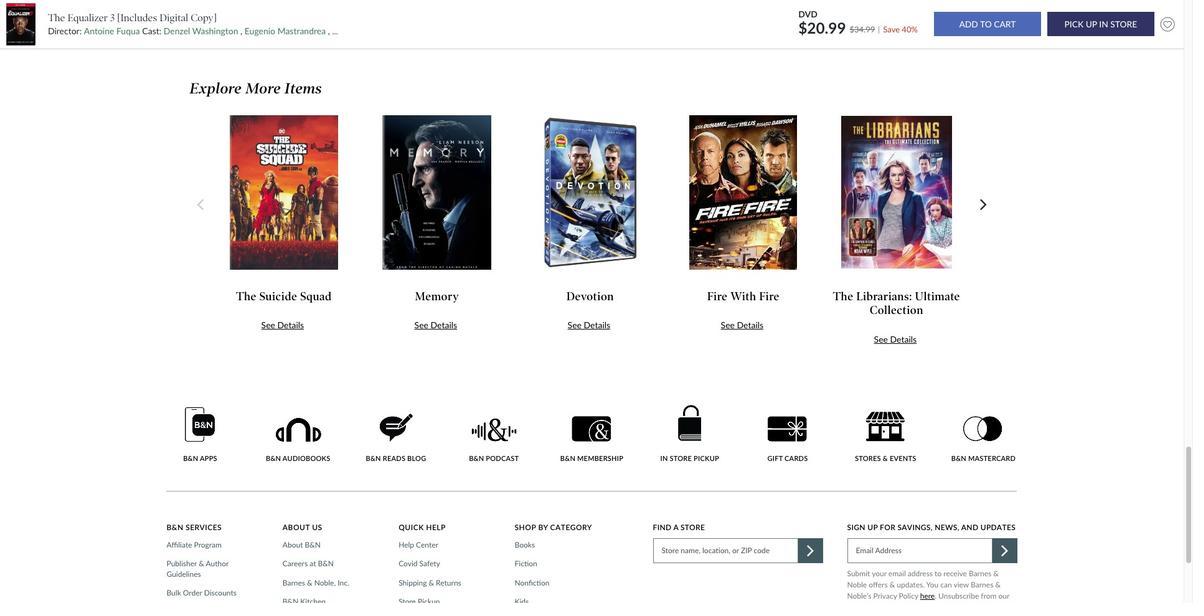 Task type: vqa. For each thing, say whether or not it's contained in the screenshot.


Task type: locate. For each thing, give the bounding box(es) containing it.
about for about b&n
[[283, 540, 303, 550]]

see details link down memory link
[[415, 320, 457, 330]]

receive
[[944, 569, 968, 578]]

see down memory link
[[415, 320, 429, 330]]

see details link for the suicide squad
[[261, 320, 304, 330]]

the left suicide
[[236, 290, 257, 303]]

membership
[[578, 454, 624, 462]]

memory link
[[371, 290, 504, 304]]

the left librarians:
[[834, 290, 854, 303]]

fire with fire option
[[670, 115, 823, 346]]

about inside about b&n link
[[283, 540, 303, 550]]

about
[[283, 523, 310, 532], [283, 540, 303, 550]]

see inside memory 'option'
[[415, 320, 429, 330]]

search image left $34.99 on the right
[[836, 33, 847, 44]]

the equalizer 3 [includes digital copy] image
[[6, 3, 36, 46]]

& up from
[[994, 569, 999, 578]]

affiliate
[[167, 540, 192, 550]]

shipping & returns link
[[399, 578, 465, 588]]

details inside devotion option
[[584, 320, 611, 330]]

1 horizontal spatial help
[[426, 523, 446, 532]]

see down suicide
[[261, 320, 275, 330]]

1 horizontal spatial the
[[236, 290, 257, 303]]

b&n left mastercard
[[952, 454, 967, 462]]

0 horizontal spatial fire
[[708, 290, 728, 303]]

see details inside fire with fire option
[[721, 320, 764, 330]]

b&n for b&n membership
[[561, 454, 576, 462]]

the librarians: ultimate collection
[[834, 290, 961, 317]]

the up director:
[[48, 12, 65, 24]]

b&n up noble, inc.
[[318, 559, 334, 569]]

b&n
[[183, 454, 198, 462], [266, 454, 281, 462], [366, 454, 381, 462], [469, 454, 484, 462], [561, 454, 576, 462], [952, 454, 967, 462], [167, 523, 184, 532], [305, 540, 321, 550], [318, 559, 334, 569]]

devotion
[[567, 290, 614, 303]]

see for fire with fire
[[721, 320, 735, 330]]

savings,
[[898, 523, 933, 532]]

[includes
[[117, 12, 157, 24]]

see details link for devotion
[[568, 320, 611, 330]]

details down devotion link
[[584, 320, 611, 330]]

at down privacy
[[870, 603, 877, 603]]

see down fire with fire link in the right of the page
[[721, 320, 735, 330]]

$34.99
[[850, 24, 876, 34]]

view details image for fire with fire
[[689, 115, 798, 270]]

the inside 'link'
[[236, 290, 257, 303]]

librarians:
[[857, 290, 913, 303]]

in
[[661, 454, 668, 462]]

collection
[[870, 304, 924, 317]]

0 horizontal spatial the
[[48, 12, 65, 24]]

view details image for the suicide squad
[[229, 115, 339, 270]]

1 horizontal spatial ,
[[328, 26, 330, 36]]

gift cards
[[768, 454, 809, 462]]

1 horizontal spatial search image
[[836, 33, 847, 44]]

view details image for memory
[[382, 115, 493, 270]]

sign up for savings, news, and updates
[[848, 523, 1016, 532]]

see details down fire with fire link in the right of the page
[[721, 320, 764, 330]]

barnes down careers
[[283, 578, 305, 587]]

see details down memory link
[[415, 320, 457, 330]]

cast:
[[142, 26, 162, 36]]

fire
[[708, 290, 728, 303], [760, 290, 780, 303]]

details down memory link
[[431, 320, 457, 330]]

see down devotion link
[[568, 320, 582, 330]]

see for the suicide squad
[[261, 320, 275, 330]]

see inside the "the librarians: ultimate collection" option
[[875, 334, 889, 344]]

view details image inside the "the librarians: ultimate collection" option
[[841, 115, 953, 269]]

1 vertical spatial help
[[399, 540, 414, 550]]

doc martin: last christmas in portwenn link
[[234, 33, 397, 44]]

details inside fire with fire option
[[738, 320, 764, 330]]

quick help
[[399, 523, 446, 532]]

devotion option
[[516, 115, 670, 346]]

center
[[416, 540, 439, 550]]

0 horizontal spatial help
[[399, 540, 414, 550]]

fire right with
[[760, 290, 780, 303]]

nonfiction
[[515, 578, 550, 587]]

explore more items
[[190, 80, 322, 97]]

2 search image from the left
[[836, 33, 847, 44]]

store
[[670, 454, 692, 462]]

at
[[310, 559, 316, 569], [870, 603, 877, 603]]

barnes & noble, inc. link
[[283, 578, 353, 588]]

at right careers
[[310, 559, 316, 569]]

blog
[[408, 454, 427, 462]]

0 horizontal spatial at
[[310, 559, 316, 569]]

hacksaw ridge link
[[847, 33, 912, 44]]

fire left with
[[708, 290, 728, 303]]

about up about b&n
[[283, 523, 310, 532]]

1 vertical spatial about
[[283, 540, 303, 550]]

in store pickup
[[661, 454, 720, 462]]

see details for fire with fire
[[721, 320, 764, 330]]

view details image
[[229, 115, 339, 270], [382, 115, 493, 270], [539, 115, 642, 270], [689, 115, 798, 270], [841, 115, 953, 269]]

fiction link
[[515, 559, 541, 569]]

b&n for b&n mastercard
[[952, 454, 967, 462]]

barnes
[[970, 569, 992, 578], [283, 578, 305, 587], [972, 580, 994, 590]]

b&n reads blog
[[366, 454, 427, 462]]

details down fire with fire link in the right of the page
[[738, 320, 764, 330]]

view details image for the librarians: ultimate collection
[[841, 115, 953, 269]]

in store pickup link
[[657, 405, 724, 463]]

add to wishlist image
[[1158, 14, 1179, 34]]

careers at b&n link
[[283, 559, 338, 569]]

see details link down collection
[[875, 334, 917, 344]]

see details inside memory 'option'
[[415, 320, 457, 330]]

fire with fire link
[[678, 290, 810, 304]]

1 vertical spatial at
[[870, 603, 877, 603]]

& right stores
[[884, 454, 889, 462]]

submit your email address to receive barnes & noble offers & updates. you can view barnes & noble's privacy policy
[[848, 569, 1001, 601]]

& down careers at b&n link
[[307, 578, 313, 587]]

see details inside the "the librarians: ultimate collection" option
[[875, 334, 917, 344]]

search image
[[223, 33, 234, 44], [836, 33, 847, 44]]

None submit
[[935, 12, 1042, 36], [1048, 12, 1155, 36], [935, 12, 1042, 36], [1048, 12, 1155, 36]]

the suicide squad
[[236, 290, 332, 303]]

the inside the librarians: ultimate collection
[[834, 290, 854, 303]]

the inside the equalizer 3 [includes digital copy] director: antoine fuqua cast: denzel washington , eugenio mastrandrea ,
[[48, 12, 65, 24]]

b&n for b&n reads blog
[[366, 454, 381, 462]]

view details image inside fire with fire option
[[689, 115, 798, 270]]

dvd
[[799, 8, 818, 19]]

0 horizontal spatial search image
[[223, 33, 234, 44]]

details inside memory 'option'
[[431, 320, 457, 330]]

apps
[[200, 454, 217, 462]]

barnes up from
[[972, 580, 994, 590]]

see inside fire with fire option
[[721, 320, 735, 330]]

b&n up affiliate
[[167, 523, 184, 532]]

see details link down devotion link
[[568, 320, 611, 330]]

details down collection
[[891, 334, 917, 344]]

discounts
[[204, 588, 237, 597]]

, left in at top
[[328, 26, 330, 36]]

see details link for memory
[[415, 320, 457, 330]]

see details for the librarians: ultimate collection
[[875, 334, 917, 344]]

1 about from the top
[[283, 523, 310, 532]]

our
[[999, 592, 1010, 601]]

bulk order discounts link
[[167, 588, 241, 598]]

christmas
[[307, 33, 347, 44]]

a
[[674, 523, 679, 532]]

b&n mastercard link
[[951, 416, 1018, 463]]

& left author
[[199, 559, 204, 569]]

barnes up view
[[970, 569, 992, 578]]

b&n down us
[[305, 540, 321, 550]]

search image for hacksaw ridge
[[836, 33, 847, 44]]

bulk order discounts
[[167, 588, 237, 597]]

see details for memory
[[415, 320, 457, 330]]

shop by category
[[515, 523, 593, 532]]

view details image for devotion
[[539, 115, 642, 270]]

b&n left apps
[[183, 454, 198, 462]]

b&n left membership
[[561, 454, 576, 462]]

2 , from the left
[[328, 26, 330, 36]]

any time.
[[879, 603, 909, 603]]

b&n inside "link"
[[366, 454, 381, 462]]

help up center at the left of the page
[[426, 523, 446, 532]]

1 horizontal spatial at
[[870, 603, 877, 603]]

pickup
[[694, 454, 720, 462]]

equalizer
[[68, 12, 108, 24]]

b&n left reads on the left bottom of page
[[366, 454, 381, 462]]

2 horizontal spatial the
[[834, 290, 854, 303]]

see details down devotion link
[[568, 320, 611, 330]]

see details down collection
[[875, 334, 917, 344]]

3
[[110, 12, 115, 24]]

see details link down fire with fire link in the right of the page
[[721, 320, 764, 330]]

the suicide squad link
[[218, 290, 350, 304]]

help center link
[[399, 540, 442, 551]]

details inside 'the suicide squad' option
[[278, 320, 304, 330]]

see inside devotion option
[[568, 320, 582, 330]]

0 vertical spatial help
[[426, 523, 446, 532]]

see details link inside 'the suicide squad' option
[[261, 320, 304, 330]]

barnes & noble, inc.
[[283, 578, 349, 587]]

the librarians: ultimate collection link
[[831, 290, 963, 318]]

1 search image from the left
[[223, 33, 234, 44]]

search image left doc
[[223, 33, 234, 44]]

mastrandrea
[[278, 26, 326, 36]]

view
[[954, 580, 970, 590]]

0 horizontal spatial ,
[[241, 26, 243, 36]]

see details
[[261, 320, 304, 330], [415, 320, 457, 330], [568, 320, 611, 330], [721, 320, 764, 330], [875, 334, 917, 344]]

2 about from the top
[[283, 540, 303, 550]]

,
[[241, 26, 243, 36], [328, 26, 330, 36]]

1 horizontal spatial fire
[[760, 290, 780, 303]]

for
[[881, 523, 896, 532]]

copy]
[[191, 12, 217, 24]]

b&n for b&n podcast
[[469, 454, 484, 462]]

fuqua
[[117, 26, 140, 36]]

details down the 'the suicide squad' 'link' on the left of page
[[278, 320, 304, 330]]

b&n for b&n apps
[[183, 454, 198, 462]]

shipping
[[399, 578, 427, 587]]

b&n left podcast
[[469, 454, 484, 462]]

help down quick
[[399, 540, 414, 550]]

b&n left the audiobooks
[[266, 454, 281, 462]]

see details for devotion
[[568, 320, 611, 330]]

, left eugenio
[[241, 26, 243, 36]]

view details image inside 'the suicide squad' option
[[229, 115, 339, 270]]

see down collection
[[875, 334, 889, 344]]

details inside the "the librarians: ultimate collection" option
[[891, 334, 917, 344]]

help center
[[399, 540, 439, 550]]

see details link down the 'the suicide squad' 'link' on the left of page
[[261, 320, 304, 330]]

see details link inside the "the librarians: ultimate collection" option
[[875, 334, 917, 344]]

about up careers
[[283, 540, 303, 550]]

see details inside 'the suicide squad' option
[[261, 320, 304, 330]]

mastercard
[[969, 454, 1016, 462]]

see details inside devotion option
[[568, 320, 611, 330]]

view details image inside devotion option
[[539, 115, 642, 270]]

view details image inside memory 'option'
[[382, 115, 493, 270]]

0 vertical spatial about
[[283, 523, 310, 532]]

b&n inside 'link'
[[183, 454, 198, 462]]

details
[[278, 320, 304, 330], [431, 320, 457, 330], [584, 320, 611, 330], [738, 320, 764, 330], [891, 334, 917, 344]]

details for the librarians: ultimate collection
[[891, 334, 917, 344]]

see details down the 'the suicide squad' 'link' on the left of page
[[261, 320, 304, 330]]

b&n podcast
[[469, 454, 519, 462]]

doc martin: last christmas in portwenn
[[239, 33, 397, 44]]

see details for the suicide squad
[[261, 320, 304, 330]]

your
[[873, 569, 887, 578]]

see inside 'the suicide squad' option
[[261, 320, 275, 330]]



Task type: describe. For each thing, give the bounding box(es) containing it.
antoine fuqua link
[[84, 26, 140, 36]]

squad
[[300, 290, 332, 303]]

updates.
[[898, 580, 925, 590]]

news,
[[935, 523, 960, 532]]

& down email
[[890, 580, 896, 590]]

b&n for b&n services
[[167, 523, 184, 532]]

publisher & author guidelines
[[167, 559, 229, 579]]

affiliate program link
[[167, 540, 226, 551]]

search image for doc martin: last christmas in portwenn
[[223, 33, 234, 44]]

us
[[312, 523, 323, 532]]

careers at b&n
[[283, 559, 334, 569]]

see details link for the librarians: ultimate collection
[[875, 334, 917, 344]]

& up our
[[996, 580, 1001, 590]]

suicide
[[260, 290, 298, 303]]

gift
[[768, 454, 783, 462]]

find
[[653, 523, 672, 532]]

& inside publisher & author guidelines
[[199, 559, 204, 569]]

the for the librarians: ultimate collection
[[834, 290, 854, 303]]

stores & events
[[856, 454, 917, 462]]

details for fire with fire
[[738, 320, 764, 330]]

Please complete this field text field
[[848, 539, 993, 564]]

email
[[889, 569, 907, 578]]

memory option
[[363, 115, 516, 346]]

and
[[962, 523, 979, 532]]

details for memory
[[431, 320, 457, 330]]

details for devotion
[[584, 320, 611, 330]]

2 fire from the left
[[760, 290, 780, 303]]

b&n for b&n audiobooks
[[266, 454, 281, 462]]

0 vertical spatial at
[[310, 559, 316, 569]]

$20.99
[[799, 18, 847, 37]]

privacy
[[874, 592, 898, 601]]

submit
[[848, 569, 871, 578]]

nonfiction link
[[515, 578, 554, 588]]

address
[[908, 569, 934, 578]]

about for about us
[[283, 523, 310, 532]]

.
[[935, 592, 937, 601]]

at inside . unsubscribe from our emails at                         any time.
[[870, 603, 877, 603]]

with
[[731, 290, 757, 303]]

events
[[890, 454, 917, 462]]

about us
[[283, 523, 323, 532]]

see for the librarians: ultimate collection
[[875, 334, 889, 344]]

& left 'returns'
[[429, 578, 434, 587]]

barnes inside barnes & noble, inc. link
[[283, 578, 305, 587]]

doc
[[239, 33, 255, 44]]

memory
[[415, 290, 459, 303]]

covid
[[399, 559, 418, 569]]

see for devotion
[[568, 320, 582, 330]]

books
[[515, 540, 535, 550]]

devotion link
[[525, 290, 657, 304]]

b&n mastercard
[[952, 454, 1016, 462]]

eugenio
[[245, 26, 275, 36]]

martin:
[[258, 33, 286, 44]]

can
[[941, 580, 953, 590]]

see for memory
[[415, 320, 429, 330]]

returns
[[436, 578, 462, 587]]

washington
[[192, 26, 238, 36]]

unsubscribe
[[939, 592, 980, 601]]

the suicide squad option
[[210, 115, 363, 346]]

stores
[[856, 454, 882, 462]]

about b&n
[[283, 540, 321, 550]]

covid safety link
[[399, 559, 444, 569]]

stores & events link
[[853, 412, 920, 463]]

see details link for fire with fire
[[721, 320, 764, 330]]

portwenn
[[359, 33, 397, 44]]

publisher & author guidelines link
[[167, 559, 266, 579]]

quick
[[399, 523, 424, 532]]

1 , from the left
[[241, 26, 243, 36]]

bulk
[[167, 588, 181, 597]]

b&n apps link
[[167, 406, 234, 463]]

in
[[349, 33, 357, 44]]

denzel washington link
[[164, 26, 238, 36]]

Please complete this field to find a store text field
[[653, 539, 799, 564]]

audiobooks
[[283, 454, 331, 462]]

last
[[289, 33, 305, 44]]

you
[[927, 580, 939, 590]]

the equalizer 3 [includes digital copy] director: antoine fuqua cast: denzel washington , eugenio mastrandrea ,
[[48, 12, 332, 36]]

b&n apps
[[183, 454, 217, 462]]

noble's
[[848, 592, 872, 601]]

$20.99 $34.99
[[799, 18, 876, 37]]

about b&n link
[[283, 540, 325, 551]]

order
[[183, 588, 202, 597]]

here
[[921, 592, 935, 601]]

find a store
[[653, 523, 706, 532]]

b&n podcast link
[[461, 418, 528, 463]]

digital
[[160, 12, 188, 24]]

here link
[[921, 591, 935, 602]]

program
[[194, 540, 222, 550]]

ultimate
[[916, 290, 961, 303]]

emails
[[848, 603, 868, 603]]

details for the suicide squad
[[278, 320, 304, 330]]

1 fire from the left
[[708, 290, 728, 303]]

b&n audiobooks link
[[265, 417, 332, 463]]

affiliate program
[[167, 540, 222, 550]]

policy
[[900, 592, 919, 601]]

the librarians: ultimate collection option
[[823, 115, 976, 346]]

ridge
[[890, 33, 912, 44]]

the for the suicide squad
[[236, 290, 257, 303]]

podcast
[[486, 454, 519, 462]]

sign
[[848, 523, 866, 532]]

covid safety
[[399, 559, 440, 569]]

eugenio mastrandrea link
[[245, 26, 326, 36]]

guidelines
[[167, 569, 201, 579]]



